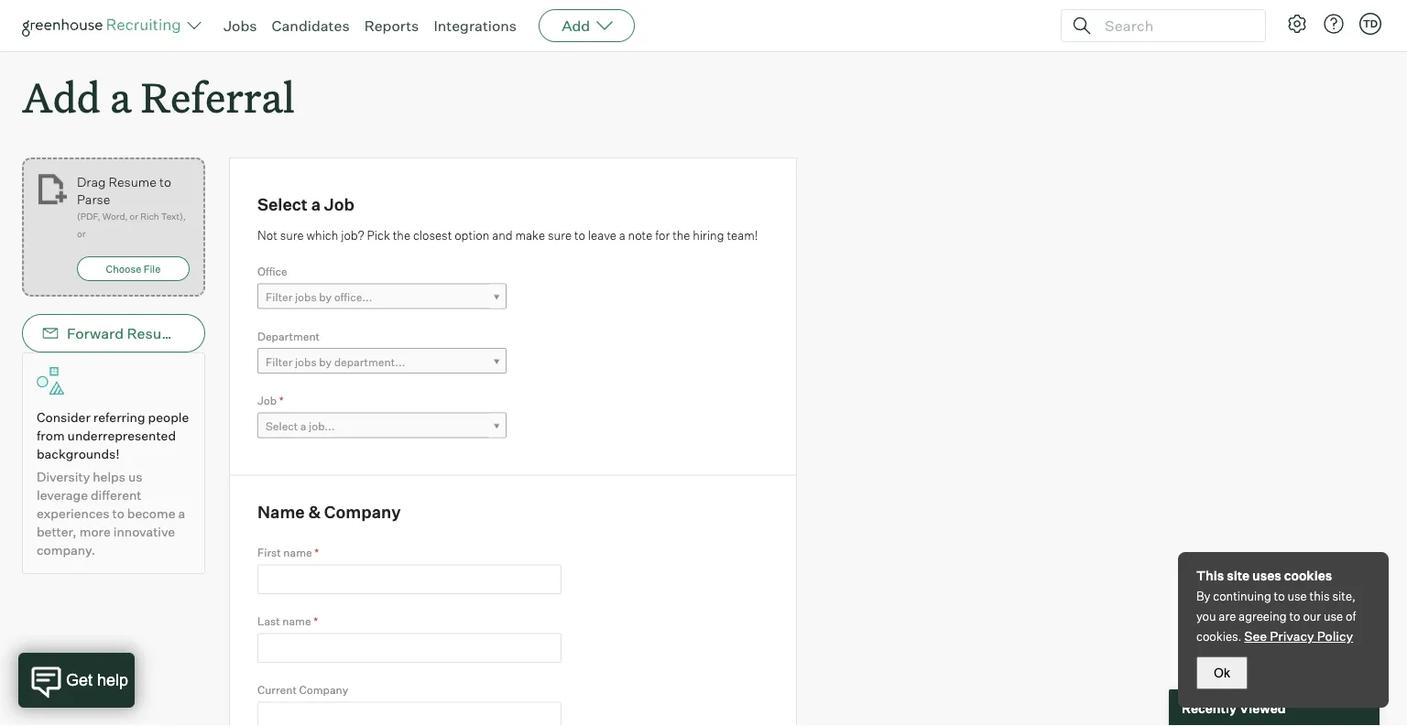 Task type: vqa. For each thing, say whether or not it's contained in the screenshot.
the topmost 2023
no



Task type: locate. For each thing, give the bounding box(es) containing it.
0 horizontal spatial use
[[1288, 589, 1307, 604]]

a
[[110, 70, 131, 124], [311, 194, 321, 215], [619, 228, 626, 243], [300, 420, 306, 434], [178, 506, 185, 522]]

via
[[186, 325, 206, 343]]

a down greenhouse recruiting image
[[110, 70, 131, 124]]

filter
[[266, 291, 293, 304], [266, 355, 293, 369]]

file
[[144, 263, 161, 275]]

1 vertical spatial by
[[319, 355, 332, 369]]

0 vertical spatial name
[[283, 546, 312, 560]]

0 vertical spatial use
[[1288, 589, 1307, 604]]

1 vertical spatial add
[[22, 70, 100, 124]]

jobs inside filter jobs by office... link
[[295, 291, 317, 304]]

email
[[209, 325, 248, 343]]

select
[[257, 194, 308, 215], [266, 420, 298, 434]]

company
[[324, 502, 401, 523], [299, 684, 348, 697]]

1 vertical spatial name
[[282, 615, 311, 629]]

to up text),
[[159, 174, 171, 190]]

*
[[279, 394, 284, 408], [315, 546, 319, 560], [314, 615, 318, 629]]

the right the for
[[673, 228, 690, 243]]

see privacy policy link
[[1245, 629, 1353, 645]]

or left rich
[[130, 211, 138, 222]]

jobs link
[[224, 16, 257, 35]]

a up which
[[311, 194, 321, 215]]

* down &
[[315, 546, 319, 560]]

select down job *
[[266, 420, 298, 434]]

select a job...
[[266, 420, 335, 434]]

filter for filter jobs by department...
[[266, 355, 293, 369]]

reports link
[[364, 16, 419, 35]]

ok button
[[1197, 657, 1248, 690]]

or
[[130, 211, 138, 222], [77, 228, 86, 240]]

job
[[324, 194, 354, 215], [257, 394, 277, 408]]

2 jobs from the top
[[295, 355, 317, 369]]

a for referral
[[110, 70, 131, 124]]

integrations link
[[434, 16, 517, 35]]

resume
[[109, 174, 157, 190], [127, 325, 183, 343]]

use left of
[[1324, 609, 1343, 624]]

which
[[306, 228, 338, 243]]

filter jobs by office... link
[[257, 284, 507, 310]]

resume inside drag resume to parse (pdf, word, or rich text), or
[[109, 174, 157, 190]]

add
[[562, 16, 590, 35], [22, 70, 100, 124]]

pick
[[367, 228, 390, 243]]

to
[[159, 174, 171, 190], [574, 228, 585, 243], [112, 506, 124, 522], [1274, 589, 1285, 604], [1290, 609, 1301, 624]]

None text field
[[257, 565, 562, 595], [257, 634, 562, 663], [257, 565, 562, 595], [257, 634, 562, 663]]

add inside popup button
[[562, 16, 590, 35]]

see privacy policy
[[1245, 629, 1353, 645]]

1 horizontal spatial use
[[1324, 609, 1343, 624]]

1 vertical spatial use
[[1324, 609, 1343, 624]]

1 horizontal spatial the
[[673, 228, 690, 243]]

1 vertical spatial *
[[315, 546, 319, 560]]

by left office...
[[319, 291, 332, 304]]

company right &
[[324, 502, 401, 523]]

team!
[[727, 228, 758, 243]]

use left this
[[1288, 589, 1307, 604]]

last
[[257, 615, 280, 629]]

1 jobs from the top
[[295, 291, 317, 304]]

1 vertical spatial select
[[266, 420, 298, 434]]

by left the department...
[[319, 355, 332, 369]]

sure right the make
[[548, 228, 572, 243]]

drag
[[77, 174, 106, 190]]

name right first
[[283, 546, 312, 560]]

1 vertical spatial filter
[[266, 355, 293, 369]]

backgrounds!
[[37, 446, 120, 462]]

of
[[1346, 609, 1356, 624]]

cookies
[[1284, 568, 1332, 584]]

add a referral
[[22, 70, 295, 124]]

a for job...
[[300, 420, 306, 434]]

resume for drag
[[109, 174, 157, 190]]

a inside select a job... link
[[300, 420, 306, 434]]

1 vertical spatial jobs
[[295, 355, 317, 369]]

0 vertical spatial by
[[319, 291, 332, 304]]

a right 'become'
[[178, 506, 185, 522]]

jobs
[[295, 291, 317, 304], [295, 355, 317, 369]]

jobs for office
[[295, 291, 317, 304]]

0 vertical spatial or
[[130, 211, 138, 222]]

resume left via
[[127, 325, 183, 343]]

the
[[393, 228, 411, 243], [673, 228, 690, 243]]

configure image
[[1286, 13, 1308, 35]]

to inside consider referring people from underrepresented backgrounds! diversity helps us leverage different experiences to become a better, more innovative company.
[[112, 506, 124, 522]]

filter down department
[[266, 355, 293, 369]]

1 sure from the left
[[280, 228, 304, 243]]

choose
[[106, 263, 141, 275]]

0 vertical spatial resume
[[109, 174, 157, 190]]

0 horizontal spatial add
[[22, 70, 100, 124]]

jobs down department
[[295, 355, 317, 369]]

select inside select a job... link
[[266, 420, 298, 434]]

select for select a job
[[257, 194, 308, 215]]

first
[[257, 546, 281, 560]]

0 vertical spatial *
[[279, 394, 284, 408]]

jobs inside filter jobs by department... link
[[295, 355, 317, 369]]

name
[[283, 546, 312, 560], [282, 615, 311, 629]]

sure right not
[[280, 228, 304, 243]]

select a job... link
[[257, 413, 507, 440]]

job up "job?" on the top of page
[[324, 194, 354, 215]]

select up not
[[257, 194, 308, 215]]

recently
[[1182, 700, 1237, 716]]

None text field
[[257, 702, 562, 727]]

1 horizontal spatial add
[[562, 16, 590, 35]]

* right "last"
[[314, 615, 318, 629]]

* for last name *
[[314, 615, 318, 629]]

job up the select a job...
[[257, 394, 277, 408]]

add for add a referral
[[22, 70, 100, 124]]

recently viewed
[[1182, 700, 1286, 716]]

2 the from the left
[[673, 228, 690, 243]]

2 filter from the top
[[266, 355, 293, 369]]

this site uses cookies
[[1197, 568, 1332, 584]]

2 by from the top
[[319, 355, 332, 369]]

the right pick
[[393, 228, 411, 243]]

resume inside forward resume via email button
[[127, 325, 183, 343]]

1 filter from the top
[[266, 291, 293, 304]]

use
[[1288, 589, 1307, 604], [1324, 609, 1343, 624]]

filter down office
[[266, 291, 293, 304]]

a left 'job...'
[[300, 420, 306, 434]]

Search text field
[[1100, 12, 1249, 39]]

* up the select a job...
[[279, 394, 284, 408]]

1 horizontal spatial or
[[130, 211, 138, 222]]

jobs up department
[[295, 291, 317, 304]]

not
[[257, 228, 277, 243]]

uses
[[1253, 568, 1282, 584]]

1 vertical spatial job
[[257, 394, 277, 408]]

viewed
[[1240, 700, 1286, 716]]

closest
[[413, 228, 452, 243]]

sure
[[280, 228, 304, 243], [548, 228, 572, 243]]

0 vertical spatial add
[[562, 16, 590, 35]]

0 vertical spatial job
[[324, 194, 354, 215]]

0 vertical spatial select
[[257, 194, 308, 215]]

0 horizontal spatial job
[[257, 394, 277, 408]]

0 horizontal spatial the
[[393, 228, 411, 243]]

1 horizontal spatial sure
[[548, 228, 572, 243]]

&
[[308, 502, 321, 523]]

or down (pdf, in the top of the page
[[77, 228, 86, 240]]

a inside consider referring people from underrepresented backgrounds! diversity helps us leverage different experiences to become a better, more innovative company.
[[178, 506, 185, 522]]

to down different
[[112, 506, 124, 522]]

you
[[1197, 609, 1216, 624]]

helps
[[93, 469, 125, 485]]

0 vertical spatial jobs
[[295, 291, 317, 304]]

referral
[[141, 70, 295, 124]]

1 by from the top
[[319, 291, 332, 304]]

1 vertical spatial resume
[[127, 325, 183, 343]]

0 vertical spatial filter
[[266, 291, 293, 304]]

1 horizontal spatial job
[[324, 194, 354, 215]]

company right current
[[299, 684, 348, 697]]

this
[[1197, 568, 1224, 584]]

0 horizontal spatial sure
[[280, 228, 304, 243]]

1 vertical spatial or
[[77, 228, 86, 240]]

underrepresented
[[67, 428, 176, 444]]

2 vertical spatial *
[[314, 615, 318, 629]]

(pdf,
[[77, 211, 100, 222]]

resume up rich
[[109, 174, 157, 190]]

company.
[[37, 543, 95, 559]]

office
[[257, 265, 287, 279]]

name right "last"
[[282, 615, 311, 629]]

name for last
[[282, 615, 311, 629]]

integrations
[[434, 16, 517, 35]]



Task type: describe. For each thing, give the bounding box(es) containing it.
this
[[1310, 589, 1330, 604]]

current
[[257, 684, 297, 697]]

add button
[[539, 9, 635, 42]]

privacy
[[1270, 629, 1314, 645]]

td button
[[1360, 13, 1382, 35]]

current company
[[257, 684, 348, 697]]

our
[[1303, 609, 1321, 624]]

job?
[[341, 228, 364, 243]]

agreeing
[[1239, 609, 1287, 624]]

add for add
[[562, 16, 590, 35]]

for
[[655, 228, 670, 243]]

from
[[37, 428, 65, 444]]

job...
[[309, 420, 335, 434]]

consider
[[37, 410, 91, 426]]

department...
[[334, 355, 405, 369]]

candidates
[[272, 16, 350, 35]]

filter jobs by office...
[[266, 291, 372, 304]]

leverage
[[37, 488, 88, 504]]

better,
[[37, 524, 77, 540]]

by
[[1197, 589, 1211, 604]]

to inside drag resume to parse (pdf, word, or rich text), or
[[159, 174, 171, 190]]

parse
[[77, 191, 110, 207]]

office...
[[334, 291, 372, 304]]

name
[[257, 502, 305, 523]]

hiring
[[693, 228, 724, 243]]

are
[[1219, 609, 1236, 624]]

more
[[79, 524, 111, 540]]

choose file
[[106, 263, 161, 275]]

to down uses
[[1274, 589, 1285, 604]]

drag resume to parse (pdf, word, or rich text), or
[[77, 174, 186, 240]]

rich
[[140, 211, 159, 222]]

name & company
[[257, 502, 401, 523]]

forward
[[67, 325, 124, 343]]

by for office...
[[319, 291, 332, 304]]

option
[[455, 228, 490, 243]]

a for job
[[311, 194, 321, 215]]

different
[[91, 488, 142, 504]]

experiences
[[37, 506, 109, 522]]

leave
[[588, 228, 616, 243]]

jobs for department
[[295, 355, 317, 369]]

name for first
[[283, 546, 312, 560]]

a left the note
[[619, 228, 626, 243]]

filter jobs by department...
[[266, 355, 405, 369]]

to left 'our'
[[1290, 609, 1301, 624]]

select a job
[[257, 194, 354, 215]]

ok
[[1214, 666, 1230, 680]]

not sure which job? pick the closest option and make sure to leave a note for the hiring team!
[[257, 228, 758, 243]]

to left leave
[[574, 228, 585, 243]]

resume for forward
[[127, 325, 183, 343]]

cookies.
[[1197, 629, 1242, 644]]

referring
[[93, 410, 145, 426]]

candidates link
[[272, 16, 350, 35]]

department
[[257, 330, 320, 343]]

word,
[[102, 211, 128, 222]]

site,
[[1333, 589, 1356, 604]]

reports
[[364, 16, 419, 35]]

filter jobs by department... link
[[257, 348, 507, 375]]

first name *
[[257, 546, 319, 560]]

and
[[492, 228, 513, 243]]

0 vertical spatial company
[[324, 502, 401, 523]]

1 vertical spatial company
[[299, 684, 348, 697]]

jobs
[[224, 16, 257, 35]]

site
[[1227, 568, 1250, 584]]

greenhouse recruiting image
[[22, 15, 187, 37]]

make
[[515, 228, 545, 243]]

by continuing to use this site, you are agreeing to our use of cookies.
[[1197, 589, 1356, 644]]

note
[[628, 228, 653, 243]]

filter for filter jobs by office...
[[266, 291, 293, 304]]

by for department...
[[319, 355, 332, 369]]

forward resume via email
[[67, 325, 248, 343]]

us
[[128, 469, 142, 485]]

people
[[148, 410, 189, 426]]

* for first name *
[[315, 546, 319, 560]]

td
[[1363, 17, 1378, 30]]

select for select a job...
[[266, 420, 298, 434]]

2 sure from the left
[[548, 228, 572, 243]]

0 horizontal spatial or
[[77, 228, 86, 240]]

innovative
[[113, 524, 175, 540]]

forward resume via email button
[[22, 314, 248, 353]]

last name *
[[257, 615, 318, 629]]

diversity
[[37, 469, 90, 485]]

continuing
[[1213, 589, 1272, 604]]

td button
[[1356, 9, 1385, 38]]

policy
[[1317, 629, 1353, 645]]

1 the from the left
[[393, 228, 411, 243]]



